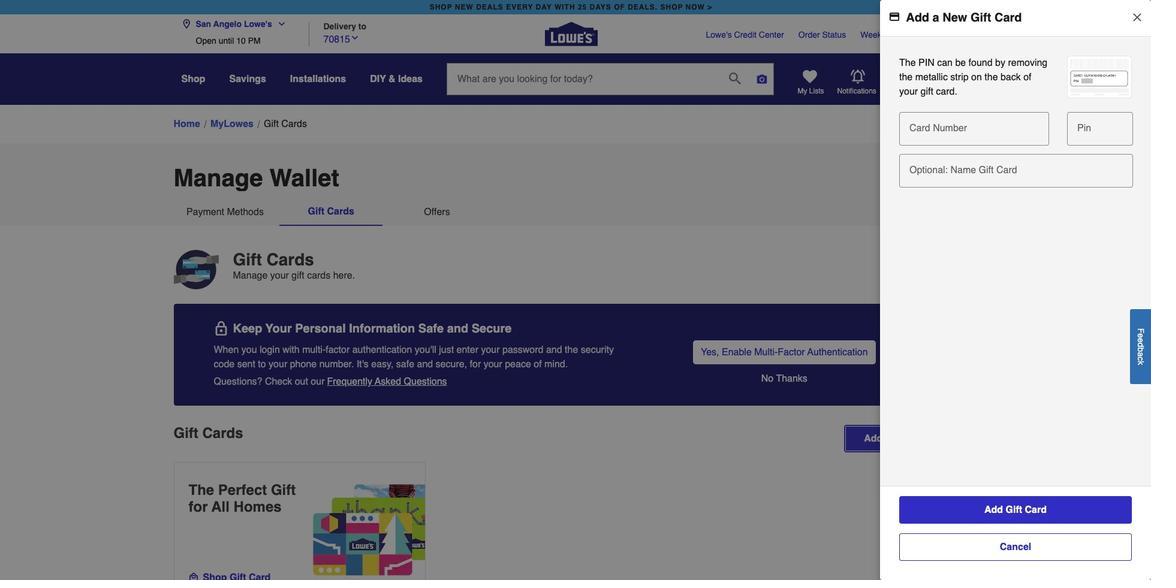 Task type: vqa. For each thing, say whether or not it's contained in the screenshot.
PM
yes



Task type: describe. For each thing, give the bounding box(es) containing it.
ideas
[[398, 74, 423, 85]]

of inside when you login with multi-factor authentication you'll just enter your  password and the security code sent to your phone number. it's easy, safe and secure, for your peace of mind.
[[534, 359, 542, 370]]

your inside gift cards manage your gift cards here.
[[270, 270, 289, 281]]

1 horizontal spatial to
[[359, 21, 366, 31]]

&
[[389, 74, 396, 85]]

>
[[708, 3, 713, 11]]

by
[[996, 58, 1006, 68]]

with
[[283, 345, 300, 356]]

savings
[[229, 74, 266, 85]]

c
[[1136, 357, 1146, 361]]

savings button
[[229, 68, 266, 90]]

frequently
[[327, 377, 372, 387]]

to inside when you login with multi-factor authentication you'll just enter your  password and the security code sent to your phone number. it's easy, safe and secure, for your peace of mind.
[[258, 359, 266, 370]]

lowe's credit center link
[[706, 29, 784, 41]]

delivery to
[[324, 21, 366, 31]]

chevron down image inside 70815 button
[[350, 33, 360, 42]]

installations button
[[290, 68, 346, 90]]

add gift card button
[[900, 497, 1132, 524]]

of inside the pin can be found by removing the metallic strip on the back of your gift card.
[[1024, 72, 1032, 83]]

when
[[214, 345, 239, 356]]

authentication
[[808, 347, 868, 358]]

0 vertical spatial manage
[[174, 164, 263, 192]]

san
[[196, 19, 211, 29]]

back
[[1001, 72, 1021, 83]]

open
[[196, 36, 216, 46]]

when you login with multi-factor authentication you'll just enter your  password and the security code sent to your phone number. it's easy, safe and secure, for your peace of mind.
[[214, 345, 614, 370]]

card.
[[936, 86, 958, 97]]

perfect
[[218, 482, 267, 499]]

here.
[[333, 270, 355, 281]]

2 shop from the left
[[661, 3, 683, 11]]

you'll
[[415, 345, 436, 356]]

of
[[614, 3, 625, 11]]

secure,
[[436, 359, 467, 370]]

1 horizontal spatial card
[[995, 11, 1022, 25]]

0 vertical spatial and
[[447, 322, 469, 336]]

your
[[266, 322, 292, 336]]

mylowes
[[210, 119, 254, 130]]

my
[[798, 87, 808, 95]]

the for the pin can be found by removing the metallic strip on the back of your gift card.
[[900, 58, 916, 68]]

sent
[[237, 359, 255, 370]]

gift inside button
[[908, 434, 925, 444]]

multi-
[[755, 347, 778, 358]]

1 horizontal spatial the
[[900, 72, 913, 83]]

shop button
[[181, 68, 205, 90]]

shop image
[[189, 573, 198, 581]]

delivery
[[324, 21, 356, 31]]

easy,
[[371, 359, 394, 370]]

removing
[[1008, 58, 1048, 68]]

add new gift card
[[864, 434, 949, 444]]

credit
[[734, 30, 757, 40]]

phone
[[290, 359, 317, 370]]

the pin can be found by removing the metallic strip on the back of your gift card.
[[900, 58, 1048, 97]]

password
[[503, 345, 544, 356]]

2 horizontal spatial the
[[985, 72, 998, 83]]

lowe's for lowe's credit center
[[706, 30, 732, 40]]

Search Query text field
[[447, 64, 720, 95]]

for inside the perfect gift for all homes
[[189, 499, 208, 516]]

for inside when you login with multi-factor authentication you'll just enter your  password and the security code sent to your phone number. it's easy, safe and secure, for your peace of mind.
[[470, 359, 481, 370]]

home link
[[174, 117, 200, 131]]

card inside add new gift card button
[[927, 434, 949, 444]]

Enter Card number text field
[[904, 112, 1044, 138]]

status
[[823, 30, 846, 40]]

strip
[[951, 72, 969, 83]]

f e e d b a c k button
[[1130, 309, 1151, 384]]

secure image
[[214, 321, 228, 336]]

home
[[174, 119, 200, 130]]

gift inside gift cards manage your gift cards here.
[[292, 270, 304, 281]]

1 e from the top
[[1136, 333, 1146, 338]]

lowe's inside san angelo lowe's button
[[244, 19, 272, 29]]

open until 10 pm
[[196, 36, 261, 46]]

days
[[590, 3, 612, 11]]

location image
[[181, 19, 191, 29]]

gift cards link
[[264, 117, 307, 131]]

add a new gift card
[[906, 11, 1022, 25]]

frequently asked questions link
[[327, 375, 447, 389]]

2 vertical spatial and
[[417, 359, 433, 370]]

day
[[536, 3, 552, 11]]

the for the perfect gift for all homes
[[189, 482, 214, 499]]

weekly ad link
[[861, 29, 900, 41]]

cards down the questions?
[[202, 425, 243, 442]]

10
[[236, 36, 246, 46]]

the perfect gift for all homes
[[189, 482, 296, 516]]

shop new deals every day with 25 days of deals. shop now > link
[[427, 0, 715, 14]]

keep
[[233, 322, 262, 336]]

security
[[581, 345, 614, 356]]

weekly
[[861, 30, 888, 40]]

lowe's for lowe's pro
[[915, 30, 941, 40]]

cart
[[947, 87, 960, 96]]

your inside the pin can be found by removing the metallic strip on the back of your gift card.
[[900, 86, 918, 97]]

notifications
[[838, 87, 877, 95]]

mylowes link
[[210, 117, 254, 131]]

add for add new gift card
[[864, 434, 883, 444]]

order status link
[[799, 29, 846, 41]]

weekly ad
[[861, 30, 900, 40]]

70815 button
[[324, 31, 360, 46]]

a inside button
[[1136, 352, 1146, 357]]

number.
[[319, 359, 354, 370]]

chevron down image inside san angelo lowe's button
[[272, 19, 287, 29]]

add new gift card button
[[845, 425, 969, 453]]

add gift card
[[985, 505, 1047, 516]]

information
[[349, 322, 415, 336]]

cards inside button
[[327, 206, 354, 217]]

personal
[[295, 322, 346, 336]]

card inside add gift card button
[[1025, 505, 1047, 516]]

Enter PIN text field
[[1072, 112, 1127, 138]]

james
[[895, 87, 916, 95]]

cancel button
[[900, 534, 1132, 561]]

yes,
[[701, 347, 719, 358]]



Task type: locate. For each thing, give the bounding box(es) containing it.
asked
[[375, 377, 401, 387]]

0 horizontal spatial lowe's
[[244, 19, 272, 29]]

check
[[265, 377, 292, 387]]

new inside button
[[886, 434, 905, 444]]

0 horizontal spatial shop
[[430, 3, 453, 11]]

add
[[906, 11, 930, 25], [864, 434, 883, 444], [985, 505, 1003, 516]]

methods
[[227, 207, 264, 218]]

1 horizontal spatial of
[[1024, 72, 1032, 83]]

to right "sent"
[[258, 359, 266, 370]]

code
[[214, 359, 235, 370]]

1 horizontal spatial gift cards
[[264, 119, 307, 130]]

0 horizontal spatial a
[[933, 11, 940, 25]]

credit card image
[[890, 12, 900, 22]]

your down "metallic"
[[900, 86, 918, 97]]

search image
[[729, 72, 741, 84]]

0 vertical spatial add
[[906, 11, 930, 25]]

keep your personal information safe and secure
[[233, 322, 512, 336]]

gift cards right mylowes
[[264, 119, 307, 130]]

my lists link
[[798, 70, 824, 96]]

0 horizontal spatial the
[[189, 482, 214, 499]]

and up enter
[[447, 322, 469, 336]]

1 horizontal spatial the
[[900, 58, 916, 68]]

e
[[1136, 333, 1146, 338], [1136, 338, 1146, 343]]

be
[[956, 58, 966, 68]]

authentication
[[352, 345, 412, 356]]

add inside button
[[985, 505, 1003, 516]]

1 vertical spatial the
[[189, 482, 214, 499]]

0 vertical spatial gift cards
[[264, 119, 307, 130]]

chat invite button image
[[1097, 536, 1133, 572]]

questions? check out our frequently asked questions
[[214, 377, 447, 387]]

order status
[[799, 30, 846, 40]]

installations
[[290, 74, 346, 85]]

can
[[937, 58, 953, 68]]

pm
[[248, 36, 261, 46]]

0 vertical spatial new
[[943, 11, 968, 25]]

new
[[455, 3, 474, 11]]

the right "on" at the top of page
[[985, 72, 998, 83]]

b
[[1136, 347, 1146, 352]]

questions
[[404, 377, 447, 387]]

1 vertical spatial new
[[886, 434, 905, 444]]

you
[[242, 345, 257, 356]]

1 vertical spatial to
[[258, 359, 266, 370]]

for down enter
[[470, 359, 481, 370]]

cards
[[281, 119, 307, 130], [327, 206, 354, 217], [267, 250, 314, 269], [202, 425, 243, 442]]

0 horizontal spatial card
[[927, 434, 949, 444]]

the left perfect
[[189, 482, 214, 499]]

1 horizontal spatial new
[[943, 11, 968, 25]]

2 horizontal spatial gift cards
[[308, 206, 354, 217]]

lowe's home improvement lists image
[[803, 70, 817, 84]]

san angelo lowe's button
[[181, 12, 291, 36]]

e up "d"
[[1136, 333, 1146, 338]]

None search field
[[447, 63, 774, 106]]

a up the k
[[1136, 352, 1146, 357]]

deals
[[476, 3, 504, 11]]

shop
[[430, 3, 453, 11], [661, 3, 683, 11]]

the left "pin"
[[900, 58, 916, 68]]

add for add a new gift card
[[906, 11, 930, 25]]

1 horizontal spatial lowe's
[[706, 30, 732, 40]]

0 horizontal spatial for
[[189, 499, 208, 516]]

deals.
[[628, 3, 658, 11]]

2 vertical spatial add
[[985, 505, 1003, 516]]

safe
[[419, 322, 444, 336]]

1 horizontal spatial chevron down image
[[350, 33, 360, 42]]

gift cards for gift cards link
[[264, 119, 307, 130]]

lowe's left pro
[[915, 30, 941, 40]]

gift inside tab list
[[308, 206, 324, 217]]

lowe's credit center
[[706, 30, 784, 40]]

1 vertical spatial chevron down image
[[350, 33, 360, 42]]

0 vertical spatial chevron down image
[[272, 19, 287, 29]]

chevron down image down the delivery to
[[350, 33, 360, 42]]

1 vertical spatial manage
[[233, 270, 268, 281]]

1 horizontal spatial gift
[[921, 86, 934, 97]]

Enter Card nickname text field
[[904, 154, 1127, 180]]

1 vertical spatial add
[[864, 434, 883, 444]]

2 horizontal spatial add
[[985, 505, 1003, 516]]

the
[[900, 58, 916, 68], [189, 482, 214, 499]]

payment image
[[174, 250, 219, 290]]

gift cards button
[[280, 199, 383, 226]]

pin
[[919, 58, 935, 68]]

gift
[[971, 11, 992, 25], [264, 119, 279, 130], [308, 206, 324, 217], [233, 250, 262, 269], [174, 425, 198, 442], [908, 434, 925, 444], [271, 482, 296, 499], [1006, 505, 1023, 516]]

of down removing
[[1024, 72, 1032, 83]]

homes
[[234, 499, 282, 516]]

0 horizontal spatial new
[[886, 434, 905, 444]]

1 vertical spatial gift
[[292, 270, 304, 281]]

tab list inside gift cards navigation
[[174, 199, 492, 226]]

my lists
[[798, 87, 824, 95]]

multi-
[[302, 345, 326, 356]]

and down you'll
[[417, 359, 433, 370]]

25
[[578, 3, 587, 11]]

lowe's inside "lowe's credit center" link
[[706, 30, 732, 40]]

0 horizontal spatial to
[[258, 359, 266, 370]]

1 horizontal spatial a
[[1136, 352, 1146, 357]]

add for add gift card
[[985, 505, 1003, 516]]

0 vertical spatial card
[[995, 11, 1022, 25]]

0 vertical spatial a
[[933, 11, 940, 25]]

2 horizontal spatial lowe's
[[915, 30, 941, 40]]

manage up keep
[[233, 270, 268, 281]]

lowe's home improvement cart image
[[947, 70, 961, 84]]

gift cards
[[264, 119, 307, 130], [308, 206, 354, 217], [174, 425, 243, 442]]

the up mind. at bottom
[[565, 345, 578, 356]]

thanks
[[776, 374, 808, 384]]

diy
[[370, 74, 386, 85]]

found
[[969, 58, 993, 68]]

your left peace
[[484, 359, 502, 370]]

gift cards for gift cards button
[[308, 206, 354, 217]]

the inside the perfect gift for all homes
[[189, 482, 214, 499]]

0 vertical spatial gift
[[921, 86, 934, 97]]

safe
[[396, 359, 414, 370]]

1 vertical spatial of
[[534, 359, 542, 370]]

shop left new
[[430, 3, 453, 11]]

gift inside the perfect gift for all homes
[[271, 482, 296, 499]]

every
[[506, 3, 533, 11]]

yes, enable multi-factor authentication
[[701, 347, 868, 358]]

f e e d b a c k
[[1136, 328, 1146, 365]]

camera image
[[756, 73, 768, 85]]

your down secure
[[481, 345, 500, 356]]

gift cards down wallet on the left
[[308, 206, 354, 217]]

enter
[[457, 345, 479, 356]]

now
[[686, 3, 705, 11]]

yes, enable multi-factor authentication button
[[693, 341, 876, 365]]

until
[[219, 36, 234, 46]]

gift inside the pin can be found by removing the metallic strip on the back of your gift card.
[[921, 86, 934, 97]]

0 horizontal spatial the
[[565, 345, 578, 356]]

questions?
[[214, 377, 262, 387]]

gift cards inside gift cards button
[[308, 206, 354, 217]]

2 horizontal spatial and
[[546, 345, 562, 356]]

enable
[[722, 347, 752, 358]]

the inside the pin can be found by removing the metallic strip on the back of your gift card.
[[900, 58, 916, 68]]

our
[[311, 377, 325, 387]]

close image
[[1132, 11, 1144, 23]]

lowe's inside lowe's pro link
[[915, 30, 941, 40]]

the up "james"
[[900, 72, 913, 83]]

0 vertical spatial for
[[470, 359, 481, 370]]

lists
[[810, 87, 824, 95]]

0 horizontal spatial chevron down image
[[272, 19, 287, 29]]

center
[[759, 30, 784, 40]]

0 horizontal spatial gift
[[292, 270, 304, 281]]

james button
[[877, 70, 935, 96]]

shop
[[181, 74, 205, 85]]

gift left cards
[[292, 270, 304, 281]]

the inside when you login with multi-factor authentication you'll just enter your  password and the security code sent to your phone number. it's easy, safe and secure, for your peace of mind.
[[565, 345, 578, 356]]

2 vertical spatial card
[[1025, 505, 1047, 516]]

0 vertical spatial the
[[900, 58, 916, 68]]

1 horizontal spatial add
[[906, 11, 930, 25]]

and up mind. at bottom
[[546, 345, 562, 356]]

1 horizontal spatial shop
[[661, 3, 683, 11]]

no thanks
[[762, 374, 808, 384]]

to right delivery
[[359, 21, 366, 31]]

0 horizontal spatial of
[[534, 359, 542, 370]]

1 vertical spatial for
[[189, 499, 208, 516]]

0 horizontal spatial add
[[864, 434, 883, 444]]

1 horizontal spatial and
[[447, 322, 469, 336]]

the
[[900, 72, 913, 83], [985, 72, 998, 83], [565, 345, 578, 356]]

cancel
[[1000, 542, 1032, 553]]

0 vertical spatial of
[[1024, 72, 1032, 83]]

a up lowe's pro
[[933, 11, 940, 25]]

your left cards
[[270, 270, 289, 281]]

just
[[439, 345, 454, 356]]

1 vertical spatial and
[[546, 345, 562, 356]]

cards down wallet on the left
[[327, 206, 354, 217]]

lowe's home improvement logo image
[[545, 7, 598, 60]]

lowe's home improvement notification center image
[[851, 70, 865, 84]]

shop left now
[[661, 3, 683, 11]]

offers
[[424, 207, 450, 218]]

2 e from the top
[[1136, 338, 1146, 343]]

1 shop from the left
[[430, 3, 453, 11]]

lowe's up pm
[[244, 19, 272, 29]]

cards up cards
[[267, 250, 314, 269]]

0 horizontal spatial gift cards
[[174, 425, 243, 442]]

e up b
[[1136, 338, 1146, 343]]

2 vertical spatial gift cards
[[174, 425, 243, 442]]

order
[[799, 30, 820, 40]]

tab list containing gift cards
[[174, 199, 492, 226]]

ad
[[890, 30, 900, 40]]

cards inside gift cards manage your gift cards here.
[[267, 250, 314, 269]]

gift cards manage your gift cards here.
[[233, 250, 355, 281]]

gift down "metallic"
[[921, 86, 934, 97]]

san angelo lowe's
[[196, 19, 272, 29]]

payment methods button
[[174, 199, 277, 226]]

no thanks button
[[693, 372, 876, 386]]

0 vertical spatial to
[[359, 21, 366, 31]]

for
[[470, 359, 481, 370], [189, 499, 208, 516]]

gift cards navigation
[[174, 199, 969, 581]]

1 vertical spatial a
[[1136, 352, 1146, 357]]

chevron down image right angelo
[[272, 19, 287, 29]]

your down login
[[269, 359, 287, 370]]

lowe's left 'credit'
[[706, 30, 732, 40]]

1 horizontal spatial for
[[470, 359, 481, 370]]

and
[[447, 322, 469, 336], [546, 345, 562, 356], [417, 359, 433, 370]]

tab list
[[174, 199, 492, 226]]

gift inside gift cards manage your gift cards here.
[[233, 250, 262, 269]]

of left mind. at bottom
[[534, 359, 542, 370]]

gift cards down the questions?
[[174, 425, 243, 442]]

manage inside gift cards manage your gift cards here.
[[233, 270, 268, 281]]

70815
[[324, 34, 350, 45]]

add inside button
[[864, 434, 883, 444]]

no
[[762, 374, 774, 384]]

1 vertical spatial gift cards
[[308, 206, 354, 217]]

2 horizontal spatial card
[[1025, 505, 1047, 516]]

card
[[995, 11, 1022, 25], [927, 434, 949, 444], [1025, 505, 1047, 516]]

for left the all
[[189, 499, 208, 516]]

chevron down image
[[272, 19, 287, 29], [350, 33, 360, 42]]

1 vertical spatial card
[[927, 434, 949, 444]]

cards down installations button
[[281, 119, 307, 130]]

lowe's
[[244, 19, 272, 29], [706, 30, 732, 40], [915, 30, 941, 40]]

0 horizontal spatial and
[[417, 359, 433, 370]]

lowe's pro
[[915, 30, 961, 40]]

metallic
[[916, 72, 948, 83]]

mind.
[[545, 359, 568, 370]]

manage up payment methods button
[[174, 164, 263, 192]]

angelo
[[213, 19, 242, 29]]



